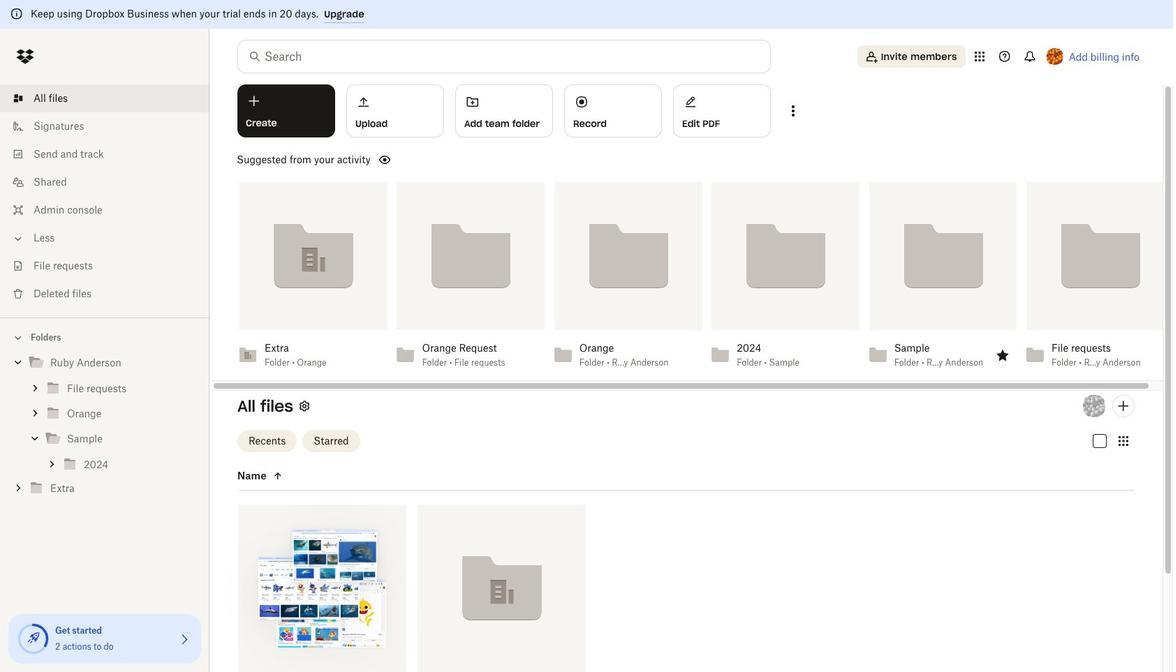 Task type: describe. For each thing, give the bounding box(es) containing it.
team shared folder, extra row
[[418, 505, 586, 672]]

add team members image
[[1115, 398, 1132, 415]]

team member folder, ruby anderson row
[[238, 505, 406, 672]]

Search in folder "Dropbox" text field
[[265, 48, 742, 65]]

ruby anderson image
[[1083, 395, 1105, 417]]

account menu image
[[1046, 48, 1063, 65]]



Task type: locate. For each thing, give the bounding box(es) containing it.
alert
[[0, 0, 1173, 29]]

1 group from the top
[[0, 348, 209, 512]]

2 group from the top
[[0, 376, 209, 477]]

list item
[[0, 84, 209, 112]]

folder settings image
[[296, 398, 313, 415]]

less image
[[11, 232, 25, 246]]

dropbox image
[[11, 43, 39, 71]]

list
[[0, 76, 209, 318]]

group
[[0, 348, 209, 512], [0, 376, 209, 477]]



Task type: vqa. For each thing, say whether or not it's contained in the screenshot.
No
no



